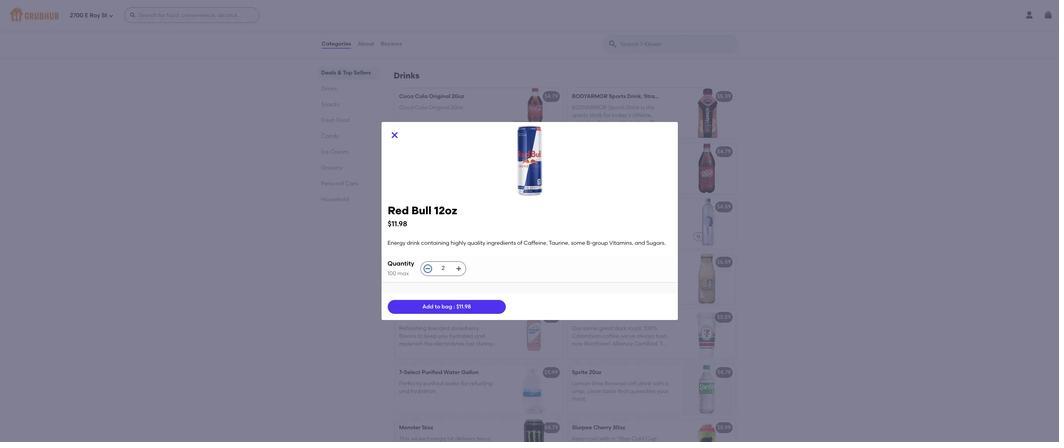 Task type: vqa. For each thing, say whether or not it's contained in the screenshot.
Refreshing
yes



Task type: describe. For each thing, give the bounding box(es) containing it.
eat,
[[416, 37, 426, 44]]

52oz
[[456, 259, 468, 265]]

keep
[[572, 435, 586, 442]]

deals
[[321, 69, 336, 76]]

1 horizontal spatial sugars.
[[647, 240, 666, 246]]

1 vertical spatial group
[[593, 240, 608, 246]]

extra large coffee - 7 reserve colombian 24oz image
[[678, 309, 736, 359]]

7
[[627, 314, 630, 321]]

feel.
[[584, 222, 595, 229]]

taste
[[603, 388, 617, 395]]

1 vertical spatial from
[[477, 278, 489, 284]]

water inside a delicious orange juice free from water or preservtives and not from concentrate.
[[399, 278, 414, 284]]

ice
[[321, 149, 329, 155]]

replenish
[[399, 341, 423, 347]]

vapor
[[596, 222, 611, 229]]

perfectly
[[399, 380, 422, 387]]

distilled
[[613, 222, 633, 229]]

electrolytes inside 'purity you can taste; hydration you can feel. vapor distilled smartwater with added electrolytes for a distinctive pure and crisp taste.'
[[603, 230, 634, 237]]

0 vertical spatial vitamins,
[[438, 230, 462, 237]]

quenches
[[630, 388, 656, 395]]

bull for red bull 12oz $11.98
[[412, 204, 432, 217]]

$3.59
[[717, 314, 731, 321]]

are
[[486, 21, 495, 28]]

with inside "funyuns® onion flavored rings are a deliciously different snack that's fun to eat, with a crisp texture and zesty onion flavor"
[[427, 37, 438, 44]]

smartwater
[[634, 222, 665, 229]]

and up flavor.
[[572, 278, 583, 284]]

ice cream tab
[[321, 148, 375, 156]]

discover a creamy blend of coffee and milk, mixed with divine vanilla flavor. the finest arabica beans create a rich and undeniably luscious beverage.
[[572, 270, 670, 308]]

kiwi
[[428, 325, 438, 331]]

lime
[[593, 380, 604, 387]]

juice
[[440, 259, 455, 265]]

and down smartwater
[[635, 240, 645, 246]]

bodyarmor
[[572, 93, 608, 100]]

$12.39 button
[[395, 143, 563, 194]]

drink inside energy drink containing highly quality ingredients of caffeine, taurine, some b-group vitamins, and sugars.
[[419, 214, 432, 221]]

categories button
[[321, 30, 352, 58]]

fun
[[399, 37, 408, 44]]

drinks tab
[[321, 85, 375, 93]]

large
[[587, 314, 603, 321]]

monster 16oz
[[399, 424, 433, 431]]

starbucks frappuccino vanilla 13.7oz image
[[678, 254, 736, 304]]

thirst.
[[572, 396, 587, 402]]

1 vertical spatial quality
[[468, 240, 486, 246]]

Input item quantity number field
[[435, 262, 452, 275]]

1 vertical spatial drink
[[407, 240, 420, 246]]

household tab
[[321, 195, 375, 203]]

a inside 'keep cool with a "stay cold cup"'
[[612, 435, 615, 442]]

smartwater 1l image
[[678, 199, 736, 249]]

preservtives
[[422, 278, 454, 284]]

refueling
[[470, 380, 493, 387]]

$6.59
[[717, 259, 731, 265]]

0 horizontal spatial taurine,
[[462, 222, 482, 229]]

1 horizontal spatial ingredients
[[487, 240, 516, 246]]

a
[[399, 270, 403, 276]]

1 vertical spatial 20oz
[[451, 104, 463, 111]]

grocery
[[321, 164, 343, 171]]

ice cream
[[321, 149, 349, 155]]

coffee
[[604, 314, 622, 321]]

0 vertical spatial quality
[[479, 214, 497, 221]]

discover
[[572, 270, 595, 276]]

a inside 'purity you can taste; hydration you can feel. vapor distilled smartwater with added electrolytes for a distinctive pure and crisp taste.'
[[643, 230, 647, 237]]

personal
[[321, 180, 344, 187]]

1 vertical spatial energy
[[388, 240, 406, 246]]

the
[[589, 285, 599, 292]]

$4.59
[[717, 204, 731, 210]]

$4.79 for monster 16oz
[[545, 424, 558, 431]]

21oz
[[467, 314, 478, 321]]

1 vertical spatial taurine,
[[549, 240, 570, 246]]

juice
[[449, 270, 462, 276]]

onion
[[414, 45, 428, 52]]

0 vertical spatial of
[[430, 222, 435, 229]]

personal care tab
[[321, 180, 375, 188]]

banana
[[675, 93, 696, 100]]

beans
[[638, 285, 655, 292]]

0 vertical spatial highly
[[462, 214, 478, 221]]

$5.99 for perfectly purified water for refueling and hydration.
[[545, 369, 558, 376]]

crisp inside "funyuns® onion flavored rings are a deliciously different snack that's fun to eat, with a crisp texture and zesty onion flavor"
[[444, 37, 457, 44]]

0 vertical spatial energy
[[399, 214, 417, 221]]

slurpee cherry 30oz
[[572, 424, 626, 431]]

quantity 100 max
[[388, 260, 415, 277]]

magnifying glass icon image
[[608, 39, 617, 49]]

7-select water 24 pack image
[[505, 143, 563, 194]]

28oz
[[697, 93, 709, 100]]

2 vertical spatial 20oz
[[589, 369, 602, 376]]

1 horizontal spatial svg image
[[1044, 10, 1054, 20]]

and inside perfectly purified water for refueling and hydration.
[[399, 388, 410, 395]]

that's
[[473, 29, 488, 36]]

funyuns®
[[399, 21, 428, 28]]

1 horizontal spatial drinks
[[394, 71, 420, 80]]

grocery tab
[[321, 164, 375, 172]]

red bull 12oz image
[[505, 199, 563, 249]]

coffee
[[645, 270, 661, 276]]

crisp,
[[572, 388, 586, 395]]

reserve
[[631, 314, 652, 321]]

0 horizontal spatial ingredients
[[399, 222, 429, 229]]

2 horizontal spatial you
[[653, 214, 662, 221]]

and right kiwi
[[439, 325, 450, 331]]

bodyarmor sports drink, strawberry banana 28oz image
[[678, 88, 736, 138]]

2700
[[70, 12, 83, 19]]

funyuns® onion flavored rings are a deliciously different snack that's fun to eat, with a crisp texture and zesty onion flavor button
[[395, 6, 563, 56]]

gallon
[[461, 369, 479, 376]]

0 horizontal spatial group
[[421, 230, 436, 237]]

12oz for red bull 12oz $11.98
[[434, 204, 457, 217]]

for inside 'purity you can taste; hydration you can feel. vapor distilled smartwater with added electrolytes for a distinctive pure and crisp taste.'
[[635, 230, 642, 237]]

purified
[[422, 369, 443, 376]]

your
[[657, 388, 669, 395]]

1 vertical spatial caffeine,
[[524, 240, 548, 246]]

1 horizontal spatial some
[[571, 240, 586, 246]]

milk,
[[584, 278, 596, 284]]

simply orange juice 52oz image
[[505, 254, 563, 304]]

flavored
[[447, 21, 469, 28]]

1 vertical spatial b-
[[587, 240, 593, 246]]

1 horizontal spatial you
[[588, 214, 598, 221]]

snacks tab
[[321, 100, 375, 108]]

2 coca from the top
[[399, 104, 414, 111]]

0 vertical spatial b-
[[415, 230, 421, 237]]

quantity
[[388, 260, 415, 267]]

for inside perfectly purified water for refueling and hydration.
[[461, 380, 469, 387]]

red for red bull 12oz $11.98
[[388, 204, 409, 217]]

cream
[[331, 149, 349, 155]]

slurpee
[[572, 424, 592, 431]]

7-select purified water gallon image
[[505, 364, 563, 414]]

not
[[467, 278, 475, 284]]

keep
[[425, 333, 437, 339]]

electrolit strawberry kiwi 21oz
[[399, 314, 478, 321]]

funyuns onion flavored rings 6oz image
[[505, 6, 563, 56]]

undeniably
[[619, 293, 648, 300]]

with inside discover a creamy blend of coffee and milk, mixed with divine vanilla flavor. the finest arabica beans create a rich and undeniably luscious beverage.
[[615, 278, 626, 284]]

0 horizontal spatial caffeine,
[[436, 222, 460, 229]]

$4.79 button
[[568, 143, 736, 194]]

snack
[[456, 29, 472, 36]]

0 horizontal spatial svg image
[[130, 12, 136, 18]]

1 horizontal spatial vitamins,
[[610, 240, 634, 246]]

1 vertical spatial energy drink containing highly quality ingredients of caffeine, taurine, some b-group vitamins, and sugars.
[[388, 240, 666, 246]]



Task type: locate. For each thing, give the bounding box(es) containing it.
energy down red bull 12oz
[[399, 214, 417, 221]]

drink up quenches
[[639, 380, 652, 387]]

1 horizontal spatial crisp
[[625, 238, 638, 245]]

1 vertical spatial water
[[445, 380, 460, 387]]

hydration.
[[411, 388, 438, 395]]

you inside refreshing kiwi and strawberry flavors to keep you hydrated and replenish the electrolytes lost during exercise.
[[439, 333, 448, 339]]

energy drink containing highly quality ingredients of caffeine, taurine, some b-group vitamins, and sugars. up simply orange juice 52oz image
[[388, 240, 666, 246]]

1 vertical spatial original
[[429, 104, 450, 111]]

16oz
[[422, 424, 433, 431]]

0 vertical spatial original
[[429, 93, 451, 100]]

and right 'pure'
[[614, 238, 624, 245]]

0 vertical spatial strawberry
[[644, 93, 674, 100]]

coca cola original 20oz image
[[505, 88, 563, 138]]

with inside 'purity you can taste; hydration you can feel. vapor distilled smartwater with added electrolytes for a distinctive pure and crisp taste.'
[[572, 230, 583, 237]]

to inside refreshing kiwi and strawberry flavors to keep you hydrated and replenish the electrolytes lost during exercise.
[[418, 333, 423, 339]]

some inside energy drink containing highly quality ingredients of caffeine, taurine, some b-group vitamins, and sugars.
[[399, 230, 414, 237]]

clean
[[588, 388, 602, 395]]

red for red bull 12oz
[[399, 204, 410, 210]]

drinks down the deals
[[321, 85, 337, 92]]

electrolytes down hydrated on the left bottom
[[434, 341, 465, 347]]

and up 52oz
[[463, 230, 474, 237]]

distinctive
[[572, 238, 599, 245]]

1 vertical spatial $5.99
[[718, 424, 731, 431]]

0 vertical spatial crisp
[[444, 37, 457, 44]]

0 horizontal spatial crisp
[[444, 37, 457, 44]]

for up taste. on the bottom right of page
[[635, 230, 642, 237]]

$11.98
[[388, 219, 407, 228], [457, 303, 471, 310]]

from right not
[[477, 278, 489, 284]]

1 original from the top
[[429, 93, 451, 100]]

1 vertical spatial to
[[435, 303, 441, 310]]

refreshing kiwi and strawberry flavors to keep you hydrated and replenish the electrolytes lost during exercise.
[[399, 325, 493, 355]]

1 vertical spatial electrolytes
[[434, 341, 465, 347]]

quality
[[479, 214, 497, 221], [468, 240, 486, 246]]

0 vertical spatial can
[[599, 214, 609, 221]]

containing up simply orange juice 52oz
[[421, 240, 450, 246]]

water down water
[[445, 380, 460, 387]]

2700 e roy st
[[70, 12, 107, 19]]

1 horizontal spatial for
[[635, 230, 642, 237]]

kiwi
[[455, 314, 466, 321]]

and inside a delicious orange juice free from water or preservtives and not from concentrate.
[[455, 278, 465, 284]]

for
[[635, 230, 642, 237], [461, 380, 469, 387]]

drink up the simply
[[407, 240, 420, 246]]

0 vertical spatial caffeine,
[[436, 222, 460, 229]]

svg image inside main navigation navigation
[[109, 13, 114, 18]]

bodyarmor sports drink, strawberry banana 28oz
[[572, 93, 709, 100]]

svg image
[[1044, 10, 1054, 20], [130, 12, 136, 18]]

cold
[[632, 435, 644, 442]]

taurine, up 52oz
[[462, 222, 482, 229]]

0 vertical spatial taurine,
[[462, 222, 482, 229]]

1 vertical spatial containing
[[421, 240, 450, 246]]

0 horizontal spatial water
[[399, 278, 414, 284]]

a up taste. on the bottom right of page
[[643, 230, 647, 237]]

0 vertical spatial drink
[[419, 214, 432, 221]]

a
[[399, 29, 403, 36], [440, 37, 443, 44], [643, 230, 647, 237], [596, 270, 600, 276], [591, 293, 594, 300], [665, 380, 669, 387], [612, 435, 615, 442]]

0 vertical spatial water
[[399, 278, 414, 284]]

energy drink containing highly quality ingredients of caffeine, taurine, some b-group vitamins, and sugars.
[[399, 214, 497, 237], [388, 240, 666, 246]]

drinks down zesty
[[394, 71, 420, 80]]

12oz for red bull 12oz
[[422, 204, 433, 210]]

b- down added
[[587, 240, 593, 246]]

2 vertical spatial to
[[418, 333, 423, 339]]

electrolit strawberry kiwi 21oz image
[[505, 309, 563, 359]]

$5.99
[[545, 369, 558, 376], [718, 424, 731, 431]]

a delicious orange juice free from water or preservtives and not from concentrate.
[[399, 270, 489, 292]]

simply
[[399, 259, 417, 265]]

a up fun
[[399, 29, 403, 36]]

of up simply orange juice 52oz image
[[518, 240, 523, 246]]

bag
[[442, 303, 453, 310]]

group down added
[[593, 240, 608, 246]]

create
[[572, 293, 590, 300]]

food
[[337, 117, 350, 124]]

from up not
[[474, 270, 487, 276]]

energy drink containing highly quality ingredients of caffeine, taurine, some b-group vitamins, and sugars. up juice
[[399, 214, 497, 237]]

extra
[[572, 314, 586, 321]]

strawberry
[[451, 325, 479, 331]]

2 vertical spatial drink
[[639, 380, 652, 387]]

that
[[618, 388, 629, 395]]

sprite 20oz
[[572, 369, 602, 376]]

electrolytes
[[603, 230, 634, 237], [434, 341, 465, 347]]

1 horizontal spatial electrolytes
[[603, 230, 634, 237]]

electrolytes inside refreshing kiwi and strawberry flavors to keep you hydrated and replenish the electrolytes lost during exercise.
[[434, 341, 465, 347]]

and
[[478, 37, 488, 44], [463, 230, 474, 237], [614, 238, 624, 245], [635, 240, 645, 246], [455, 278, 465, 284], [572, 278, 583, 284], [607, 293, 617, 300], [439, 325, 450, 331], [475, 333, 485, 339], [399, 388, 410, 395]]

coca
[[399, 93, 414, 100], [399, 104, 414, 111]]

cup"
[[646, 435, 659, 442]]

1 vertical spatial cola
[[415, 104, 428, 111]]

main navigation navigation
[[0, 0, 1060, 30]]

you up smartwater
[[653, 214, 662, 221]]

-
[[623, 314, 626, 321]]

0 horizontal spatial strawberry
[[424, 314, 454, 321]]

1 vertical spatial coca
[[399, 104, 414, 111]]

can up vapor
[[599, 214, 609, 221]]

orange
[[418, 259, 439, 265]]

some down added
[[571, 240, 586, 246]]

2 coca cola original 20oz from the top
[[399, 104, 463, 111]]

crisp left taste. on the bottom right of page
[[625, 238, 638, 245]]

with up flavor
[[427, 37, 438, 44]]

onion
[[430, 21, 445, 28]]

can
[[599, 214, 609, 221], [572, 222, 582, 229]]

and inside energy drink containing highly quality ingredients of caffeine, taurine, some b-group vitamins, and sugars.
[[463, 230, 474, 237]]

0 horizontal spatial drinks
[[321, 85, 337, 92]]

1 vertical spatial some
[[571, 240, 586, 246]]

$11.98 down red bull 12oz
[[388, 219, 407, 228]]

rich
[[596, 293, 606, 300]]

deliciously
[[404, 29, 431, 36]]

creamy
[[601, 270, 621, 276]]

drink inside lemon-lime flavored soft drink with a crisp, clean taste that quenches your thirst.
[[639, 380, 652, 387]]

b-
[[415, 230, 421, 237], [587, 240, 593, 246]]

100
[[388, 270, 396, 277]]

drink,
[[628, 93, 643, 100]]

$11.98 right : on the left of the page
[[457, 303, 471, 310]]

svg image
[[109, 13, 114, 18], [390, 130, 399, 140], [425, 265, 431, 272], [456, 265, 462, 272]]

1 vertical spatial highly
[[451, 240, 466, 246]]

caffeine, up simply orange juice 52oz image
[[524, 240, 548, 246]]

about button
[[358, 30, 375, 58]]

0 horizontal spatial for
[[461, 380, 469, 387]]

to inside "funyuns® onion flavored rings are a deliciously different snack that's fun to eat, with a crisp texture and zesty onion flavor"
[[409, 37, 414, 44]]

divine
[[627, 278, 642, 284]]

1 horizontal spatial $5.99
[[718, 424, 731, 431]]

taste.
[[639, 238, 654, 245]]

reviews button
[[380, 30, 403, 58]]

about
[[358, 40, 374, 47]]

and down the that's
[[478, 37, 488, 44]]

0 vertical spatial $5.99
[[545, 369, 558, 376]]

dr pepper 20oz image
[[678, 143, 736, 194]]

1 horizontal spatial $11.98
[[457, 303, 471, 310]]

pure
[[600, 238, 612, 245]]

strawberry up kiwi
[[424, 314, 454, 321]]

and inside "funyuns® onion flavored rings are a deliciously different snack that's fun to eat, with a crisp texture and zesty onion flavor"
[[478, 37, 488, 44]]

finest
[[600, 285, 615, 292]]

0 vertical spatial some
[[399, 230, 414, 237]]

$11.98 inside red bull 12oz $11.98
[[388, 219, 407, 228]]

7-
[[399, 369, 404, 376]]

$4.79 for sprite 20oz
[[718, 369, 731, 376]]

0 vertical spatial to
[[409, 37, 414, 44]]

group down red bull 12oz $11.98
[[421, 230, 436, 237]]

1 horizontal spatial can
[[599, 214, 609, 221]]

1 vertical spatial of
[[518, 240, 523, 246]]

$4.79
[[545, 93, 558, 100], [718, 148, 731, 155], [718, 369, 731, 376], [545, 424, 558, 431]]

electrolytes down "distilled" in the bottom right of the page
[[603, 230, 634, 237]]

$12.39
[[543, 148, 558, 155]]

zesty
[[399, 45, 412, 52]]

add
[[423, 303, 434, 310]]

1 cola from the top
[[415, 93, 428, 100]]

different
[[433, 29, 455, 36]]

drink down red bull 12oz
[[419, 214, 432, 221]]

reviews
[[381, 40, 402, 47]]

0 horizontal spatial 12oz
[[422, 204, 433, 210]]

personal care
[[321, 180, 358, 187]]

:
[[454, 303, 455, 310]]

0 vertical spatial drinks
[[394, 71, 420, 80]]

and down juice at left bottom
[[455, 278, 465, 284]]

0 vertical spatial 20oz
[[452, 93, 464, 100]]

bull inside red bull 12oz $11.98
[[412, 204, 432, 217]]

sellers
[[354, 69, 371, 76]]

0 horizontal spatial can
[[572, 222, 582, 229]]

lost
[[466, 341, 475, 347]]

1 vertical spatial can
[[572, 222, 582, 229]]

monster 16oz image
[[505, 419, 563, 442]]

energy up quantity
[[388, 240, 406, 246]]

select
[[404, 369, 421, 376]]

cool
[[587, 435, 598, 442]]

taurine, left distinctive on the bottom right of the page
[[549, 240, 570, 246]]

mixed
[[597, 278, 613, 284]]

&
[[338, 69, 342, 76]]

can down "purity" at right
[[572, 222, 582, 229]]

to right fun
[[409, 37, 414, 44]]

0 horizontal spatial vitamins,
[[438, 230, 462, 237]]

$4.79 inside button
[[718, 148, 731, 155]]

vitamins, up juice
[[438, 230, 462, 237]]

fresh food tab
[[321, 116, 375, 124]]

0 horizontal spatial $11.98
[[388, 219, 407, 228]]

0 horizontal spatial some
[[399, 230, 414, 237]]

texture
[[458, 37, 477, 44]]

free
[[463, 270, 473, 276]]

with down cherry
[[600, 435, 610, 442]]

and down perfectly
[[399, 388, 410, 395]]

1 horizontal spatial of
[[518, 240, 523, 246]]

caffeine, up juice
[[436, 222, 460, 229]]

taste;
[[611, 214, 625, 221]]

monster
[[399, 424, 421, 431]]

0 vertical spatial containing
[[433, 214, 461, 221]]

1 vertical spatial strawberry
[[424, 314, 454, 321]]

0 vertical spatial ingredients
[[399, 222, 429, 229]]

a left "stay
[[612, 435, 615, 442]]

1 horizontal spatial 12oz
[[434, 204, 457, 217]]

0 vertical spatial cola
[[415, 93, 428, 100]]

you right keep
[[439, 333, 448, 339]]

slurpee cherry 30oz image
[[678, 419, 736, 442]]

0 horizontal spatial you
[[439, 333, 448, 339]]

red inside red bull 12oz $11.98
[[388, 204, 409, 217]]

0 vertical spatial $11.98
[[388, 219, 407, 228]]

to left bag
[[435, 303, 441, 310]]

deals & top sellers
[[321, 69, 371, 76]]

crisp down different
[[444, 37, 457, 44]]

from
[[474, 270, 487, 276], [477, 278, 489, 284]]

2 vertical spatial of
[[638, 270, 644, 276]]

0 vertical spatial sugars.
[[475, 230, 494, 237]]

vitamins, down "distilled" in the bottom right of the page
[[610, 240, 634, 246]]

you up feel.
[[588, 214, 598, 221]]

with inside 'keep cool with a "stay cold cup"'
[[600, 435, 610, 442]]

1 vertical spatial drinks
[[321, 85, 337, 92]]

0 vertical spatial electrolytes
[[603, 230, 634, 237]]

2 horizontal spatial to
[[435, 303, 441, 310]]

water inside perfectly purified water for refueling and hydration.
[[445, 380, 460, 387]]

a down different
[[440, 37, 443, 44]]

red bull 12oz
[[399, 204, 433, 210]]

and down the finest
[[607, 293, 617, 300]]

and up during on the left of page
[[475, 333, 485, 339]]

0 horizontal spatial sugars.
[[475, 230, 494, 237]]

1 horizontal spatial strawberry
[[644, 93, 674, 100]]

sprite 20oz image
[[678, 364, 736, 414]]

of inside discover a creamy blend of coffee and milk, mixed with divine vanilla flavor. the finest arabica beans create a rich and undeniably luscious beverage.
[[638, 270, 644, 276]]

containing down red bull 12oz
[[433, 214, 461, 221]]

a up mixed
[[596, 270, 600, 276]]

a inside lemon-lime flavored soft drink with a crisp, clean taste that quenches your thirst.
[[665, 380, 669, 387]]

perfectly purified water for refueling and hydration.
[[399, 380, 493, 395]]

e
[[85, 12, 88, 19]]

1 horizontal spatial group
[[593, 240, 608, 246]]

categories
[[322, 40, 351, 47]]

to left keep
[[418, 333, 423, 339]]

luscious
[[649, 293, 670, 300]]

1 vertical spatial for
[[461, 380, 469, 387]]

a left rich in the bottom right of the page
[[591, 293, 594, 300]]

and inside 'purity you can taste; hydration you can feel. vapor distilled smartwater with added electrolytes for a distinctive pure and crisp taste.'
[[614, 238, 624, 245]]

with inside lemon-lime flavored soft drink with a crisp, clean taste that quenches your thirst.
[[653, 380, 664, 387]]

of up 'divine'
[[638, 270, 644, 276]]

some down red bull 12oz $11.98
[[399, 230, 414, 237]]

0 horizontal spatial electrolytes
[[434, 341, 465, 347]]

1 coca from the top
[[399, 93, 414, 100]]

with up distinctive on the bottom right of the page
[[572, 230, 583, 237]]

candy tab
[[321, 132, 375, 140]]

1 coca cola original 20oz from the top
[[399, 93, 464, 100]]

$5.99 for keep cool with a "stay cold cup"
[[718, 424, 731, 431]]

cherry
[[594, 424, 612, 431]]

a up your
[[665, 380, 669, 387]]

12oz
[[422, 204, 433, 210], [434, 204, 457, 217]]

you
[[588, 214, 598, 221], [653, 214, 662, 221], [439, 333, 448, 339]]

crisp inside 'purity you can taste; hydration you can feel. vapor distilled smartwater with added electrolytes for a distinctive pure and crisp taste.'
[[625, 238, 638, 245]]

with up arabica
[[615, 278, 626, 284]]

original
[[429, 93, 451, 100], [429, 104, 450, 111]]

2 horizontal spatial of
[[638, 270, 644, 276]]

snacks
[[321, 101, 340, 108]]

1 horizontal spatial b-
[[587, 240, 593, 246]]

2 original from the top
[[429, 104, 450, 111]]

strawberry right drink,
[[644, 93, 674, 100]]

$4.79 for coca cola original 20oz
[[545, 93, 558, 100]]

b- down red bull 12oz $11.98
[[415, 230, 421, 237]]

care
[[345, 180, 358, 187]]

1 horizontal spatial water
[[445, 380, 460, 387]]

0 vertical spatial energy drink containing highly quality ingredients of caffeine, taurine, some b-group vitamins, and sugars.
[[399, 214, 497, 237]]

purity
[[572, 214, 587, 221]]

rings
[[471, 21, 485, 28]]

for down the "gallon"
[[461, 380, 469, 387]]

0 vertical spatial coca
[[399, 93, 414, 100]]

water down max
[[399, 278, 414, 284]]

1 vertical spatial sugars.
[[647, 240, 666, 246]]

bull for red bull 12oz
[[411, 204, 421, 210]]

1 vertical spatial coca cola original 20oz
[[399, 104, 463, 111]]

0 vertical spatial from
[[474, 270, 487, 276]]

some
[[399, 230, 414, 237], [571, 240, 586, 246]]

1 vertical spatial vitamins,
[[610, 240, 634, 246]]

deals & top sellers tab
[[321, 69, 375, 77]]

0 vertical spatial group
[[421, 230, 436, 237]]

2 cola from the top
[[415, 104, 428, 111]]

drinks inside tab
[[321, 85, 337, 92]]

with up your
[[653, 380, 664, 387]]

1 vertical spatial crisp
[[625, 238, 638, 245]]

1 vertical spatial $11.98
[[457, 303, 471, 310]]

soft
[[628, 380, 638, 387]]

of down red bull 12oz
[[430, 222, 435, 229]]

0 horizontal spatial $5.99
[[545, 369, 558, 376]]

12oz inside red bull 12oz $11.98
[[434, 204, 457, 217]]

1 horizontal spatial caffeine,
[[524, 240, 548, 246]]

flavors
[[399, 333, 417, 339]]



